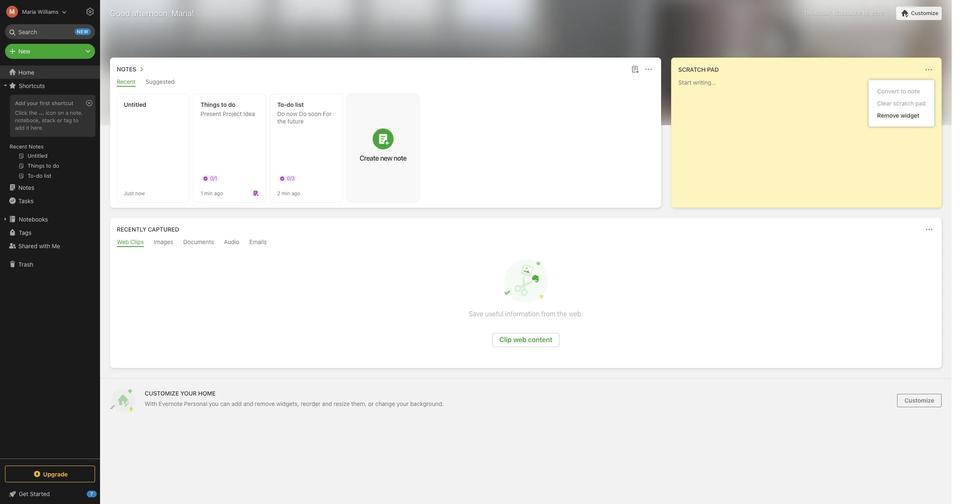 Task type: describe. For each thing, give the bounding box(es) containing it.
the inside web clips tab panel
[[558, 310, 567, 318]]

more actions field for scratch pad
[[924, 64, 936, 76]]

started
[[30, 490, 50, 497]]

create new note button
[[348, 94, 419, 202]]

new button
[[5, 44, 95, 59]]

pad
[[916, 100, 927, 107]]

min for 2
[[282, 190, 290, 196]]

2 min ago
[[277, 190, 301, 196]]

0 vertical spatial your
[[27, 100, 38, 106]]

now inside "to-do list do now do soon for the future"
[[287, 110, 298, 117]]

me
[[52, 242, 60, 249]]

scratch
[[894, 100, 915, 107]]

new search field
[[11, 24, 91, 39]]

them,
[[352, 400, 367, 407]]

1 vertical spatial customize button
[[898, 394, 943, 407]]

create
[[360, 154, 379, 162]]

shared with me
[[18, 242, 60, 249]]

min for 1
[[204, 190, 213, 196]]

notes button
[[115, 64, 146, 74]]

evernote
[[159, 400, 183, 407]]

suggested tab
[[146, 78, 175, 87]]

scratch pad
[[679, 66, 719, 73]]

dropdown list menu
[[870, 85, 935, 121]]

suggested
[[146, 78, 175, 85]]

captured
[[148, 226, 179, 233]]

more actions image for recently captured
[[925, 224, 935, 235]]

new
[[18, 48, 30, 55]]

recent for recent
[[117, 78, 136, 85]]

0 vertical spatial the
[[29, 109, 37, 116]]

1 and from the left
[[243, 400, 254, 407]]

trash link
[[0, 257, 100, 271]]

click the ...
[[15, 109, 44, 116]]

useful
[[486, 310, 504, 318]]

information
[[506, 310, 540, 318]]

thursday, november 16, 2023
[[805, 10, 884, 16]]

2023
[[872, 10, 884, 16]]

or inside customize your home with evernote personal you can add and remove widgets, reorder and resize them, or change your background.
[[369, 400, 374, 407]]

upgrade button
[[5, 466, 95, 482]]

untitled
[[124, 101, 146, 108]]

notebooks link
[[0, 212, 100, 226]]

0 horizontal spatial now
[[135, 190, 145, 196]]

web clips
[[117, 238, 144, 245]]

change
[[376, 400, 396, 407]]

home
[[198, 390, 216, 397]]

background.
[[411, 400, 444, 407]]

personal
[[184, 400, 208, 407]]

ago for 1 min ago
[[214, 190, 223, 196]]

get
[[19, 490, 28, 497]]

november
[[834, 10, 862, 16]]

remove
[[255, 400, 275, 407]]

widgets,
[[277, 400, 299, 407]]

web clips tab
[[117, 238, 144, 247]]

shortcuts button
[[0, 79, 100, 92]]

customize
[[145, 390, 179, 397]]

emails tab
[[250, 238, 267, 247]]

to inside the icon on a note, notebook, stack or tag to add it here.
[[73, 117, 78, 123]]

clip web content
[[500, 336, 553, 343]]

clear scratch pad link
[[870, 97, 935, 109]]

from
[[542, 310, 556, 318]]

do inside "to-do list do now do soon for the future"
[[287, 101, 294, 108]]

web clips tab panel
[[110, 247, 943, 368]]

remove
[[878, 112, 900, 119]]

on
[[58, 109, 64, 116]]

maria williams
[[22, 8, 59, 15]]

group containing add your first shortcut
[[0, 92, 100, 184]]

your inside customize your home with evernote personal you can add and remove widgets, reorder and resize them, or change your background.
[[397, 400, 409, 407]]

1 do from the left
[[277, 110, 285, 117]]

0/1
[[210, 175, 217, 182]]

save useful information from the web.
[[469, 310, 584, 318]]

clear scratch pad
[[878, 100, 927, 107]]

get started
[[19, 490, 50, 497]]

to for convert
[[901, 88, 907, 95]]

content
[[529, 336, 553, 343]]

convert
[[878, 88, 900, 95]]

note for convert to note
[[909, 88, 921, 95]]

1 min ago
[[201, 190, 223, 196]]

list
[[296, 101, 304, 108]]

notes inside "link"
[[18, 184, 34, 191]]

a
[[66, 109, 69, 116]]

to-do list do now do soon for the future
[[277, 101, 332, 125]]

web.
[[569, 310, 584, 318]]

with
[[145, 400, 157, 407]]

add inside customize your home with evernote personal you can add and remove widgets, reorder and resize them, or change your background.
[[232, 400, 242, 407]]

notes inside button
[[117, 66, 136, 73]]

shortcut
[[52, 100, 73, 106]]

project
[[223, 110, 242, 117]]

home link
[[0, 66, 100, 79]]

0/3
[[287, 175, 295, 182]]

shared
[[18, 242, 37, 249]]

for
[[323, 110, 332, 117]]

with
[[39, 242, 50, 249]]

good
[[110, 8, 130, 18]]

you
[[209, 400, 219, 407]]

note,
[[70, 109, 83, 116]]

new inside button
[[381, 154, 393, 162]]

shortcuts
[[19, 82, 45, 89]]

home
[[18, 69, 34, 76]]

trash
[[18, 261, 33, 268]]



Task type: vqa. For each thing, say whether or not it's contained in the screenshot.
'group' containing Add your first shortcut
yes



Task type: locate. For each thing, give the bounding box(es) containing it.
Account field
[[0, 3, 67, 20]]

0 horizontal spatial note
[[394, 154, 407, 162]]

recent notes
[[10, 143, 44, 150]]

icon
[[46, 109, 56, 116]]

click
[[15, 109, 27, 116]]

clip web content button
[[493, 333, 560, 347]]

to-
[[277, 101, 287, 108]]

to up scratch
[[901, 88, 907, 95]]

2 and from the left
[[322, 400, 332, 407]]

add inside the icon on a note, notebook, stack or tag to add it here.
[[15, 124, 25, 131]]

scratch pad button
[[677, 65, 719, 75]]

recently
[[117, 226, 146, 233]]

resize
[[334, 400, 350, 407]]

and left resize
[[322, 400, 332, 407]]

0 horizontal spatial the
[[29, 109, 37, 116]]

1 vertical spatial recent
[[10, 143, 27, 150]]

add left it
[[15, 124, 25, 131]]

0 vertical spatial customize button
[[897, 7, 943, 20]]

0 vertical spatial new
[[77, 29, 88, 34]]

do
[[228, 101, 236, 108], [287, 101, 294, 108]]

More actions field
[[643, 63, 655, 75], [924, 64, 936, 76], [924, 224, 936, 235]]

the
[[29, 109, 37, 116], [277, 118, 286, 125], [558, 310, 567, 318]]

recently captured
[[117, 226, 179, 233]]

ago down 0/3
[[292, 190, 301, 196]]

tab list for notes
[[112, 78, 660, 87]]

1 horizontal spatial do
[[299, 110, 307, 117]]

Search text field
[[11, 24, 89, 39]]

1 horizontal spatial or
[[369, 400, 374, 407]]

2 ago from the left
[[292, 190, 301, 196]]

recent for recent notes
[[10, 143, 27, 150]]

it
[[26, 124, 29, 131]]

group
[[0, 92, 100, 184]]

do up project
[[228, 101, 236, 108]]

recent down it
[[10, 143, 27, 150]]

here.
[[31, 124, 44, 131]]

to up project
[[221, 101, 227, 108]]

recent down notes button
[[117, 78, 136, 85]]

audio tab
[[224, 238, 240, 247]]

pad
[[708, 66, 719, 73]]

good afternoon, maria!
[[110, 8, 194, 18]]

tab list for recently captured
[[112, 238, 941, 247]]

0 horizontal spatial your
[[27, 100, 38, 106]]

do down to-
[[277, 110, 285, 117]]

0 horizontal spatial new
[[77, 29, 88, 34]]

recent tab
[[117, 78, 136, 87]]

clear
[[878, 100, 893, 107]]

1 min from the left
[[204, 190, 213, 196]]

more actions image
[[925, 65, 935, 75], [925, 224, 935, 235]]

2 vertical spatial the
[[558, 310, 567, 318]]

2 tab list from the top
[[112, 238, 941, 247]]

expand notebooks image
[[2, 216, 9, 222]]

1 horizontal spatial min
[[282, 190, 290, 196]]

images tab
[[154, 238, 173, 247]]

the right the from
[[558, 310, 567, 318]]

1 vertical spatial the
[[277, 118, 286, 125]]

1 horizontal spatial to
[[221, 101, 227, 108]]

web
[[117, 238, 129, 245]]

1 tab list from the top
[[112, 78, 660, 87]]

tag
[[64, 117, 72, 123]]

tags
[[19, 229, 31, 236]]

Help and Learning task checklist field
[[0, 487, 100, 501]]

or
[[57, 117, 62, 123], [369, 400, 374, 407]]

present
[[201, 110, 221, 117]]

1 horizontal spatial ago
[[292, 190, 301, 196]]

0 horizontal spatial do
[[228, 101, 236, 108]]

0 vertical spatial tab list
[[112, 78, 660, 87]]

new right create
[[381, 154, 393, 162]]

0 vertical spatial note
[[909, 88, 921, 95]]

clips
[[131, 238, 144, 245]]

1 vertical spatial add
[[232, 400, 242, 407]]

more actions image
[[644, 64, 654, 74]]

1 vertical spatial new
[[381, 154, 393, 162]]

now right just
[[135, 190, 145, 196]]

save
[[469, 310, 484, 318]]

note inside dropdown list 'menu'
[[909, 88, 921, 95]]

1 horizontal spatial do
[[287, 101, 294, 108]]

2 min from the left
[[282, 190, 290, 196]]

click to collapse image
[[97, 489, 103, 499]]

just
[[124, 190, 134, 196]]

recent tab panel
[[110, 87, 662, 208]]

note inside button
[[394, 154, 407, 162]]

1 vertical spatial your
[[397, 400, 409, 407]]

16,
[[863, 10, 870, 16]]

documents tab
[[183, 238, 214, 247]]

note up "pad"
[[909, 88, 921, 95]]

1 vertical spatial to
[[221, 101, 227, 108]]

0 horizontal spatial add
[[15, 124, 25, 131]]

williams
[[38, 8, 59, 15]]

1 vertical spatial more actions image
[[925, 224, 935, 235]]

idea
[[244, 110, 255, 117]]

tab list
[[112, 78, 660, 87], [112, 238, 941, 247]]

0 vertical spatial or
[[57, 117, 62, 123]]

upgrade
[[43, 470, 68, 478]]

2 do from the left
[[299, 110, 307, 117]]

ago
[[214, 190, 223, 196], [292, 190, 301, 196]]

tree containing home
[[0, 66, 100, 458]]

notes up tasks
[[18, 184, 34, 191]]

1 vertical spatial customize
[[905, 397, 935, 404]]

scratch
[[679, 66, 706, 73]]

do left list
[[287, 101, 294, 108]]

tab list containing recent
[[112, 78, 660, 87]]

to for things
[[221, 101, 227, 108]]

min right 2
[[282, 190, 290, 196]]

icon on a note, notebook, stack or tag to add it here.
[[15, 109, 83, 131]]

1 horizontal spatial new
[[381, 154, 393, 162]]

1 horizontal spatial the
[[277, 118, 286, 125]]

now up future
[[287, 110, 298, 117]]

or right them,
[[369, 400, 374, 407]]

2 vertical spatial notes
[[18, 184, 34, 191]]

1 horizontal spatial add
[[232, 400, 242, 407]]

clip
[[500, 336, 512, 343]]

2
[[277, 190, 281, 196]]

more actions field for recently captured
[[924, 224, 936, 235]]

documents
[[183, 238, 214, 245]]

stack
[[42, 117, 56, 123]]

tree
[[0, 66, 100, 458]]

do inside things to do present project idea
[[228, 101, 236, 108]]

now
[[287, 110, 298, 117], [135, 190, 145, 196]]

1 do from the left
[[228, 101, 236, 108]]

new inside search box
[[77, 29, 88, 34]]

audio
[[224, 238, 240, 245]]

1 vertical spatial or
[[369, 400, 374, 407]]

ago down 0/1
[[214, 190, 223, 196]]

1 horizontal spatial your
[[397, 400, 409, 407]]

or down on
[[57, 117, 62, 123]]

min right 1
[[204, 190, 213, 196]]

your
[[27, 100, 38, 106], [397, 400, 409, 407]]

0 horizontal spatial min
[[204, 190, 213, 196]]

0 horizontal spatial recent
[[10, 143, 27, 150]]

0 horizontal spatial to
[[73, 117, 78, 123]]

0 vertical spatial add
[[15, 124, 25, 131]]

1 horizontal spatial note
[[909, 88, 921, 95]]

1 horizontal spatial recent
[[117, 78, 136, 85]]

0 vertical spatial to
[[901, 88, 907, 95]]

1 vertical spatial note
[[394, 154, 407, 162]]

to inside things to do present project idea
[[221, 101, 227, 108]]

web
[[514, 336, 527, 343]]

ago for 2 min ago
[[292, 190, 301, 196]]

more actions image for scratch pad
[[925, 65, 935, 75]]

notebooks
[[19, 216, 48, 223]]

notes inside group
[[29, 143, 44, 150]]

1 ago from the left
[[214, 190, 223, 196]]

things to do present project idea
[[201, 101, 255, 117]]

and left remove
[[243, 400, 254, 407]]

tasks
[[18, 197, 34, 204]]

1
[[201, 190, 203, 196]]

shared with me link
[[0, 239, 100, 252]]

to down "note,"
[[73, 117, 78, 123]]

can
[[220, 400, 230, 407]]

remove widget
[[878, 112, 920, 119]]

0 vertical spatial customize
[[912, 10, 939, 16]]

maria
[[22, 8, 36, 15]]

tab list containing web clips
[[112, 238, 941, 247]]

0 horizontal spatial or
[[57, 117, 62, 123]]

2 vertical spatial to
[[73, 117, 78, 123]]

1 horizontal spatial now
[[287, 110, 298, 117]]

notes up recent tab
[[117, 66, 136, 73]]

convert to note link
[[870, 85, 935, 97]]

and
[[243, 400, 254, 407], [322, 400, 332, 407]]

1 vertical spatial notes
[[29, 143, 44, 150]]

Start writing… text field
[[679, 79, 942, 201]]

0 horizontal spatial and
[[243, 400, 254, 407]]

future
[[288, 118, 304, 125]]

add right can
[[232, 400, 242, 407]]

do down list
[[299, 110, 307, 117]]

the left ...
[[29, 109, 37, 116]]

to
[[901, 88, 907, 95], [221, 101, 227, 108], [73, 117, 78, 123]]

2 horizontal spatial to
[[901, 88, 907, 95]]

1 horizontal spatial and
[[322, 400, 332, 407]]

soon
[[308, 110, 322, 117]]

your right change
[[397, 400, 409, 407]]

0 vertical spatial now
[[287, 110, 298, 117]]

remove widget link
[[870, 109, 935, 121]]

add your first shortcut
[[15, 100, 73, 106]]

maria!
[[172, 8, 194, 18]]

settings image
[[85, 7, 95, 17]]

notebook,
[[15, 117, 40, 123]]

things
[[201, 101, 220, 108]]

note right create
[[394, 154, 407, 162]]

images
[[154, 238, 173, 245]]

0 vertical spatial notes
[[117, 66, 136, 73]]

thursday,
[[805, 10, 833, 16]]

the inside "to-do list do now do soon for the future"
[[277, 118, 286, 125]]

note for create new note
[[394, 154, 407, 162]]

or inside the icon on a note, notebook, stack or tag to add it here.
[[57, 117, 62, 123]]

notes down here.
[[29, 143, 44, 150]]

0 horizontal spatial ago
[[214, 190, 223, 196]]

tags button
[[0, 226, 100, 239]]

new down the settings icon at top left
[[77, 29, 88, 34]]

customize
[[912, 10, 939, 16], [905, 397, 935, 404]]

the left future
[[277, 118, 286, 125]]

0 vertical spatial more actions image
[[925, 65, 935, 75]]

0 vertical spatial recent
[[117, 78, 136, 85]]

2 do from the left
[[287, 101, 294, 108]]

recently captured button
[[115, 224, 179, 235]]

2 horizontal spatial the
[[558, 310, 567, 318]]

1 vertical spatial now
[[135, 190, 145, 196]]

emails
[[250, 238, 267, 245]]

min
[[204, 190, 213, 196], [282, 190, 290, 196]]

create new note
[[360, 154, 407, 162]]

1 vertical spatial tab list
[[112, 238, 941, 247]]

afternoon,
[[132, 8, 170, 18]]

0 horizontal spatial do
[[277, 110, 285, 117]]

your up click the ...
[[27, 100, 38, 106]]

notes
[[117, 66, 136, 73], [29, 143, 44, 150], [18, 184, 34, 191]]

do
[[277, 110, 285, 117], [299, 110, 307, 117]]

to inside convert to note link
[[901, 88, 907, 95]]



